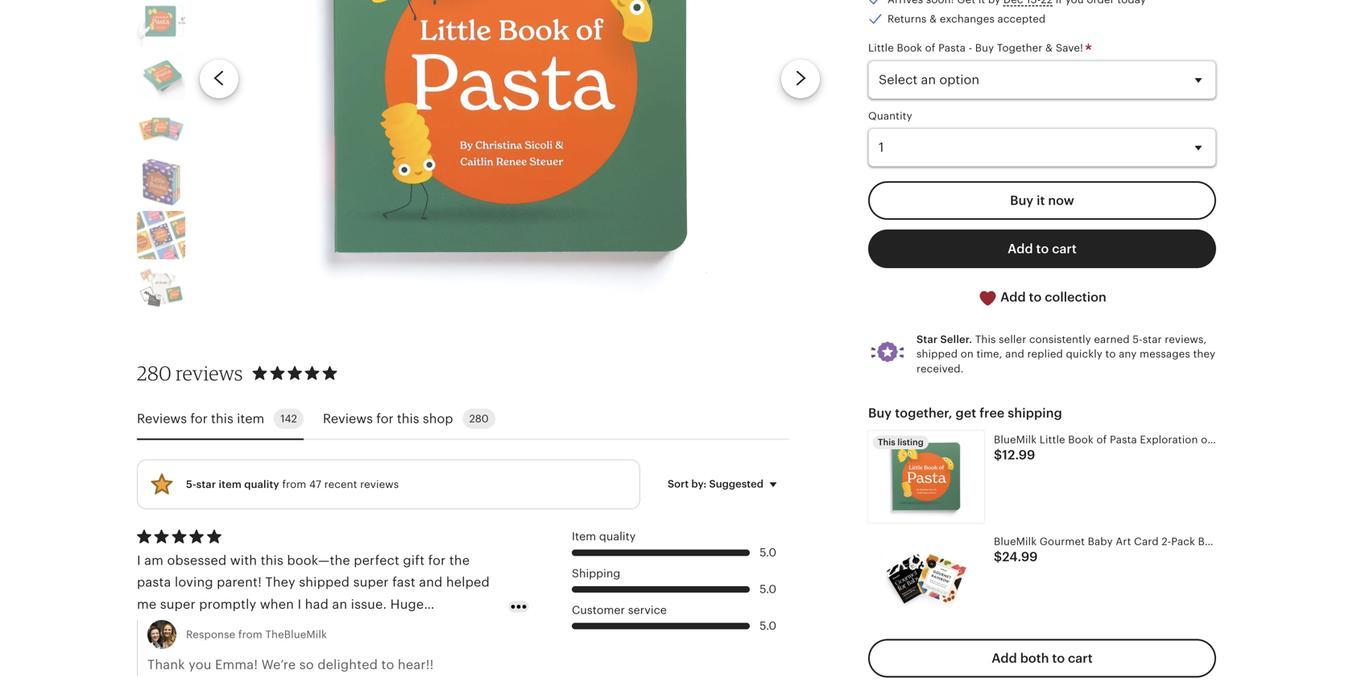 Task type: describe. For each thing, give the bounding box(es) containing it.
star seller.
[[917, 333, 973, 346]]

for for shop
[[376, 412, 394, 426]]

to inside button
[[1053, 652, 1065, 666]]

reviews for this shop
[[323, 412, 453, 426]]

buy together, get free shipping
[[869, 406, 1063, 421]]

bluemilk little book of pasta exploration of italian noodle little book of pasta image
[[190, 0, 830, 319]]

to inside "this seller consistently earned 5-star reviews, shipped on time, and replied quickly to any messages they received."
[[1106, 348, 1116, 360]]

$ 12.99
[[994, 448, 1036, 463]]

it
[[1037, 193, 1045, 208]]

$ 24.99
[[994, 550, 1038, 564]]

hear!!
[[398, 658, 434, 672]]

this seller consistently earned 5-star reviews, shipped on time, and replied quickly to any messages they received.
[[917, 333, 1216, 375]]

cart inside button
[[1068, 652, 1093, 666]]

with
[[230, 554, 257, 568]]

0 vertical spatial item
[[237, 412, 264, 426]]

quickly
[[1066, 348, 1103, 360]]

gift
[[403, 554, 425, 568]]

seller
[[999, 333, 1027, 346]]

$ for 24.99
[[994, 550, 1003, 564]]

0 horizontal spatial reviews
[[176, 362, 243, 385]]

sort
[[668, 478, 689, 490]]

reviews for reviews for this shop
[[323, 412, 373, 426]]

for for item
[[190, 412, 208, 426]]

item
[[572, 530, 596, 543]]

1 vertical spatial quality
[[599, 530, 636, 543]]

to left hear!!
[[381, 658, 394, 672]]

add to cart button
[[869, 230, 1217, 268]]

on
[[961, 348, 974, 360]]

12.99
[[1003, 448, 1036, 463]]

suggested
[[709, 478, 764, 490]]

issue.
[[351, 597, 387, 612]]

0 horizontal spatial 5-
[[186, 479, 196, 491]]

buy it now button
[[869, 181, 1217, 220]]

thank you emma! we're so delighted to hear!!
[[147, 658, 434, 672]]

bluemilk little book of pasta exploration of italian noodle image 6 image
[[137, 105, 185, 153]]

bluemilk little book of pasta exploration of italian noodle image 4 image
[[137, 0, 185, 47]]

bluemilk little book of pasta exploration of italian noodle image 8 image
[[137, 211, 185, 260]]

reviews,
[[1165, 333, 1207, 346]]

response
[[186, 629, 236, 641]]

me
[[137, 597, 157, 612]]

free
[[980, 406, 1005, 421]]

returns
[[888, 13, 927, 25]]

listing
[[898, 437, 924, 448]]

bluemilk little book of pasta exploration of italian noodle pasta baby bundle image
[[137, 264, 185, 313]]

little book of pasta - buy together & save!
[[869, 42, 1087, 54]]

returns & exchanges accepted
[[888, 13, 1046, 25]]

0 vertical spatial i
[[137, 554, 141, 568]]

star
[[917, 333, 938, 346]]

-
[[969, 42, 973, 54]]

now
[[1048, 193, 1075, 208]]

shipped inside i am obsessed with this book—the perfect gift for the pasta loving parent! they shipped super fast and helped me super promptly when i had an issue. huge recommend!
[[299, 575, 350, 590]]

exchanges
[[940, 13, 995, 25]]

recent
[[324, 479, 357, 491]]

shop
[[423, 412, 453, 426]]

thebluemilk
[[265, 629, 327, 641]]

parent!
[[217, 575, 262, 590]]

1 horizontal spatial &
[[1046, 42, 1053, 54]]

of
[[925, 42, 936, 54]]

customer
[[572, 604, 625, 617]]

obsessed
[[167, 554, 227, 568]]

save!
[[1056, 42, 1084, 54]]

by:
[[692, 478, 707, 490]]

add both to cart
[[992, 652, 1093, 666]]

142
[[281, 413, 297, 425]]

5-star item quality from 47 recent reviews
[[186, 479, 399, 491]]

sort by: suggested button
[[656, 467, 795, 501]]

add for add to collection
[[1001, 290, 1026, 305]]

they
[[265, 575, 296, 590]]

shipping
[[1008, 406, 1063, 421]]

you
[[189, 658, 212, 672]]

any
[[1119, 348, 1137, 360]]

item quality
[[572, 530, 636, 543]]

recommend!
[[137, 619, 217, 634]]

24.99
[[1003, 550, 1038, 564]]

perfect
[[354, 554, 400, 568]]

both
[[1021, 652, 1049, 666]]

bluemilk little book of pasta exploration of italian noodle shapes read fun facts & phonics board book for baby 0-12 months toddler ages 1-4 image
[[869, 431, 985, 523]]

seller.
[[941, 333, 973, 346]]

emma!
[[215, 658, 258, 672]]

0 horizontal spatial from
[[238, 629, 263, 641]]

1 vertical spatial item
[[219, 479, 242, 491]]

they
[[1194, 348, 1216, 360]]

1 horizontal spatial from
[[282, 479, 306, 491]]

book—the
[[287, 554, 350, 568]]

$ for 12.99
[[994, 448, 1003, 463]]

1 vertical spatial star
[[196, 479, 216, 491]]

star inside "this seller consistently earned 5-star reviews, shipped on time, and replied quickly to any messages they received."
[[1143, 333, 1162, 346]]

this for shop
[[397, 412, 420, 426]]

we're
[[261, 658, 296, 672]]

together
[[997, 42, 1043, 54]]

sort by: suggested
[[668, 478, 764, 490]]



Task type: vqa. For each thing, say whether or not it's contained in the screenshot.
$ 56.00 $ 80.00 (30% OFF) SALE ENDS IN 9 HOURS FREE SHIPPING
no



Task type: locate. For each thing, give the bounding box(es) containing it.
from left 47
[[282, 479, 306, 491]]

this up time,
[[976, 333, 996, 346]]

bluemilk gourmet baby art card 2-pack black & white contrast cards + rainbow sensory toy foodie poetry charcuterie babies 0+ toddlers 1-4 image
[[869, 533, 985, 625]]

1 vertical spatial 5-
[[186, 479, 196, 491]]

1 vertical spatial buy
[[1010, 193, 1034, 208]]

0 horizontal spatial this
[[211, 412, 234, 426]]

buy inside button
[[1010, 193, 1034, 208]]

0 vertical spatial reviews
[[176, 362, 243, 385]]

2 horizontal spatial buy
[[1010, 193, 1034, 208]]

item left 142
[[237, 412, 264, 426]]

0 vertical spatial and
[[1006, 348, 1025, 360]]

super up issue.
[[353, 575, 389, 590]]

pasta
[[939, 42, 966, 54]]

280 reviews
[[137, 362, 243, 385]]

0 vertical spatial buy
[[975, 42, 994, 54]]

and right fast
[[419, 575, 443, 590]]

buy right -
[[975, 42, 994, 54]]

shipping
[[572, 567, 621, 580]]

280 up reviews for this item
[[137, 362, 172, 385]]

from
[[282, 479, 306, 491], [238, 629, 263, 641]]

shipped
[[917, 348, 958, 360], [299, 575, 350, 590]]

5.0
[[760, 546, 777, 559], [760, 583, 777, 596], [760, 620, 777, 633]]

buy for buy together, get free shipping
[[869, 406, 892, 421]]

this down 280 reviews
[[211, 412, 234, 426]]

delighted
[[318, 658, 378, 672]]

280
[[137, 362, 172, 385], [469, 413, 489, 425]]

0 vertical spatial 5.0
[[760, 546, 777, 559]]

5- up any
[[1133, 333, 1143, 346]]

consistently
[[1030, 333, 1092, 346]]

0 horizontal spatial this
[[878, 437, 896, 448]]

this inside i am obsessed with this book—the perfect gift for the pasta loving parent! they shipped super fast and helped me super promptly when i had an issue. huge recommend!
[[261, 554, 284, 568]]

for left the
[[428, 554, 446, 568]]

when
[[260, 597, 294, 612]]

tab list
[[137, 399, 790, 440]]

add both to cart button
[[869, 639, 1217, 678]]

0 horizontal spatial &
[[930, 13, 937, 25]]

0 vertical spatial 280
[[137, 362, 172, 385]]

add up the seller
[[1001, 290, 1026, 305]]

book
[[897, 42, 923, 54]]

0 horizontal spatial quality
[[244, 479, 279, 491]]

2 vertical spatial buy
[[869, 406, 892, 421]]

0 vertical spatial from
[[282, 479, 306, 491]]

and inside i am obsessed with this book—the perfect gift for the pasta loving parent! they shipped super fast and helped me super promptly when i had an issue. huge recommend!
[[419, 575, 443, 590]]

star down reviews for this item
[[196, 479, 216, 491]]

i left am
[[137, 554, 141, 568]]

2 reviews from the left
[[323, 412, 373, 426]]

this inside "this seller consistently earned 5-star reviews, shipped on time, and replied quickly to any messages they received."
[[976, 333, 996, 346]]

1 5.0 from the top
[[760, 546, 777, 559]]

1 reviews from the left
[[137, 412, 187, 426]]

0 vertical spatial cart
[[1052, 242, 1077, 256]]

5.0 for service
[[760, 620, 777, 633]]

0 horizontal spatial 280
[[137, 362, 172, 385]]

quality right "item"
[[599, 530, 636, 543]]

cart down "now"
[[1052, 242, 1077, 256]]

1 vertical spatial this
[[878, 437, 896, 448]]

1 horizontal spatial i
[[298, 597, 302, 612]]

0 vertical spatial super
[[353, 575, 389, 590]]

to down earned
[[1106, 348, 1116, 360]]

1 horizontal spatial this
[[261, 554, 284, 568]]

earned
[[1094, 333, 1130, 346]]

had
[[305, 597, 329, 612]]

bluemilk little book of pasta exploration of italian noodle image 5 image
[[137, 52, 185, 100]]

5-
[[1133, 333, 1143, 346], [186, 479, 196, 491]]

1 vertical spatial &
[[1046, 42, 1053, 54]]

& left the save! at the right
[[1046, 42, 1053, 54]]

reviews
[[137, 412, 187, 426], [323, 412, 373, 426]]

1 horizontal spatial shipped
[[917, 348, 958, 360]]

for left shop
[[376, 412, 394, 426]]

quantity
[[869, 110, 913, 122]]

1 horizontal spatial 280
[[469, 413, 489, 425]]

item down reviews for this item
[[219, 479, 242, 491]]

together,
[[895, 406, 953, 421]]

0 horizontal spatial shipped
[[299, 575, 350, 590]]

280 right shop
[[469, 413, 489, 425]]

1 vertical spatial $
[[994, 550, 1003, 564]]

2 5.0 from the top
[[760, 583, 777, 596]]

reviews for this item
[[137, 412, 264, 426]]

accepted
[[998, 13, 1046, 25]]

an
[[332, 597, 347, 612]]

thank
[[147, 658, 185, 672]]

add down buy it now
[[1008, 242, 1033, 256]]

5- inside "this seller consistently earned 5-star reviews, shipped on time, and replied quickly to any messages they received."
[[1133, 333, 1143, 346]]

add left both
[[992, 652, 1017, 666]]

so
[[300, 658, 314, 672]]

$ right bluemilk gourmet baby art card 2-pack black & white contrast cards + rainbow sensory toy foodie poetry charcuterie babies 0+ toddlers 1-4 "image"
[[994, 550, 1003, 564]]

add to collection
[[998, 290, 1107, 305]]

0 horizontal spatial buy
[[869, 406, 892, 421]]

time,
[[977, 348, 1003, 360]]

helped
[[446, 575, 490, 590]]

this for item
[[211, 412, 234, 426]]

service
[[628, 604, 667, 617]]

reviews down 280 reviews
[[137, 412, 187, 426]]

from up emma!
[[238, 629, 263, 641]]

add to collection button
[[869, 278, 1217, 318]]

collection
[[1045, 290, 1107, 305]]

super up 'recommend!'
[[160, 597, 196, 612]]

quality left 47
[[244, 479, 279, 491]]

promptly
[[199, 597, 256, 612]]

1 vertical spatial 280
[[469, 413, 489, 425]]

to
[[1037, 242, 1049, 256], [1029, 290, 1042, 305], [1106, 348, 1116, 360], [1053, 652, 1065, 666], [381, 658, 394, 672]]

this
[[211, 412, 234, 426], [397, 412, 420, 426], [261, 554, 284, 568]]

0 vertical spatial 5-
[[1133, 333, 1143, 346]]

1 vertical spatial super
[[160, 597, 196, 612]]

this up 'they'
[[261, 554, 284, 568]]

1 vertical spatial add
[[1001, 290, 1026, 305]]

the
[[449, 554, 470, 568]]

2 horizontal spatial this
[[397, 412, 420, 426]]

this left shop
[[397, 412, 420, 426]]

and
[[1006, 348, 1025, 360], [419, 575, 443, 590]]

this for seller
[[976, 333, 996, 346]]

buy for buy it now
[[1010, 193, 1034, 208]]

1 horizontal spatial buy
[[975, 42, 994, 54]]

0 horizontal spatial and
[[419, 575, 443, 590]]

replied
[[1028, 348, 1063, 360]]

pasta
[[137, 575, 171, 590]]

for inside i am obsessed with this book—the perfect gift for the pasta loving parent! they shipped super fast and helped me super promptly when i had an issue. huge recommend!
[[428, 554, 446, 568]]

0 vertical spatial star
[[1143, 333, 1162, 346]]

shipped down book—the
[[299, 575, 350, 590]]

0 horizontal spatial reviews
[[137, 412, 187, 426]]

reviews right 142
[[323, 412, 373, 426]]

cart inside button
[[1052, 242, 1077, 256]]

1 vertical spatial cart
[[1068, 652, 1093, 666]]

280 for 280 reviews
[[137, 362, 172, 385]]

5- down reviews for this item
[[186, 479, 196, 491]]

loving
[[175, 575, 213, 590]]

1 horizontal spatial star
[[1143, 333, 1162, 346]]

2 $ from the top
[[994, 550, 1003, 564]]

shipped up received.
[[917, 348, 958, 360]]

fast
[[392, 575, 416, 590]]

0 vertical spatial $
[[994, 448, 1003, 463]]

this listing
[[878, 437, 924, 448]]

$
[[994, 448, 1003, 463], [994, 550, 1003, 564]]

to left "collection"
[[1029, 290, 1042, 305]]

quality
[[244, 479, 279, 491], [599, 530, 636, 543]]

response from thebluemilk
[[186, 629, 327, 641]]

0 vertical spatial add
[[1008, 242, 1033, 256]]

tab list containing reviews for this item
[[137, 399, 790, 440]]

0 vertical spatial this
[[976, 333, 996, 346]]

1 $ from the top
[[994, 448, 1003, 463]]

buy it now
[[1010, 193, 1075, 208]]

0 horizontal spatial for
[[190, 412, 208, 426]]

am
[[144, 554, 164, 568]]

buy
[[975, 42, 994, 54], [1010, 193, 1034, 208], [869, 406, 892, 421]]

reviews right recent
[[360, 479, 399, 491]]

1 horizontal spatial this
[[976, 333, 996, 346]]

1 vertical spatial from
[[238, 629, 263, 641]]

0 vertical spatial quality
[[244, 479, 279, 491]]

reviews up reviews for this item
[[176, 362, 243, 385]]

messages
[[1140, 348, 1191, 360]]

0 horizontal spatial star
[[196, 479, 216, 491]]

2 vertical spatial 5.0
[[760, 620, 777, 633]]

i am obsessed with this book—the perfect gift for the pasta loving parent! they shipped super fast and helped me super promptly when i had an issue. huge recommend!
[[137, 554, 490, 634]]

1 horizontal spatial and
[[1006, 348, 1025, 360]]

add for add both to cart
[[992, 652, 1017, 666]]

received.
[[917, 363, 964, 375]]

1 vertical spatial 5.0
[[760, 583, 777, 596]]

1 horizontal spatial quality
[[599, 530, 636, 543]]

star up messages
[[1143, 333, 1162, 346]]

1 vertical spatial reviews
[[360, 479, 399, 491]]

& right the returns
[[930, 13, 937, 25]]

2 vertical spatial add
[[992, 652, 1017, 666]]

super
[[353, 575, 389, 590], [160, 597, 196, 612]]

huge
[[390, 597, 424, 612]]

this left listing
[[878, 437, 896, 448]]

3 5.0 from the top
[[760, 620, 777, 633]]

1 horizontal spatial for
[[376, 412, 394, 426]]

to down buy it now button
[[1037, 242, 1049, 256]]

and down the seller
[[1006, 348, 1025, 360]]

buy up this listing
[[869, 406, 892, 421]]

0 vertical spatial shipped
[[917, 348, 958, 360]]

cart right both
[[1068, 652, 1093, 666]]

5.0 for quality
[[760, 546, 777, 559]]

1 vertical spatial and
[[419, 575, 443, 590]]

1 vertical spatial i
[[298, 597, 302, 612]]

1 horizontal spatial 5-
[[1133, 333, 1143, 346]]

buy left it
[[1010, 193, 1034, 208]]

i left had
[[298, 597, 302, 612]]

0 horizontal spatial super
[[160, 597, 196, 612]]

47
[[309, 479, 322, 491]]

0 vertical spatial &
[[930, 13, 937, 25]]

add inside button
[[992, 652, 1017, 666]]

$ down free
[[994, 448, 1003, 463]]

280 for 280
[[469, 413, 489, 425]]

1 horizontal spatial reviews
[[323, 412, 373, 426]]

add to cart
[[1008, 242, 1077, 256]]

0 horizontal spatial i
[[137, 554, 141, 568]]

to right both
[[1053, 652, 1065, 666]]

this for listing
[[878, 437, 896, 448]]

bluemilk little book of pasta exploration of italian noodle little books box set image
[[137, 158, 185, 206]]

for
[[190, 412, 208, 426], [376, 412, 394, 426], [428, 554, 446, 568]]

1 horizontal spatial reviews
[[360, 479, 399, 491]]

get
[[956, 406, 977, 421]]

shipped inside "this seller consistently earned 5-star reviews, shipped on time, and replied quickly to any messages they received."
[[917, 348, 958, 360]]

and inside "this seller consistently earned 5-star reviews, shipped on time, and replied quickly to any messages they received."
[[1006, 348, 1025, 360]]

1 vertical spatial shipped
[[299, 575, 350, 590]]

star
[[1143, 333, 1162, 346], [196, 479, 216, 491]]

for down 280 reviews
[[190, 412, 208, 426]]

add for add to cart
[[1008, 242, 1033, 256]]

1 horizontal spatial super
[[353, 575, 389, 590]]

i
[[137, 554, 141, 568], [298, 597, 302, 612]]

2 horizontal spatial for
[[428, 554, 446, 568]]

reviews for reviews for this item
[[137, 412, 187, 426]]

customer service
[[572, 604, 667, 617]]



